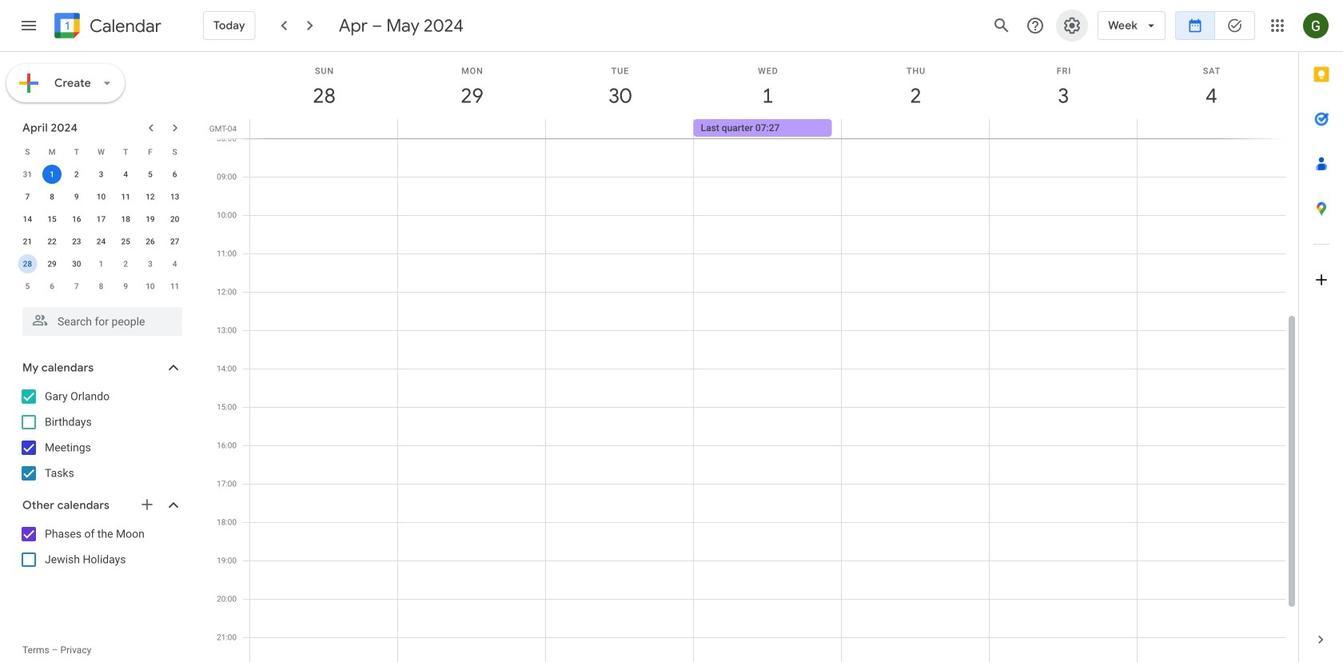 Task type: locate. For each thing, give the bounding box(es) containing it.
cell
[[250, 119, 398, 138], [398, 119, 546, 138], [546, 119, 694, 138], [842, 119, 989, 138], [989, 119, 1137, 138], [1137, 119, 1285, 138], [40, 163, 64, 186], [15, 253, 40, 275]]

may 3 element
[[141, 254, 160, 273]]

may 5 element
[[18, 277, 37, 296]]

6 element
[[165, 165, 184, 184]]

row group
[[15, 163, 187, 297]]

heading
[[86, 16, 161, 36]]

24 element
[[92, 232, 111, 251]]

11 element
[[116, 187, 135, 206]]

3 element
[[92, 165, 111, 184]]

main drawer image
[[19, 16, 38, 35]]

calendar element
[[51, 10, 161, 45]]

20 element
[[165, 209, 184, 229]]

None search field
[[0, 301, 198, 336]]

1, today element
[[42, 165, 62, 184]]

30 element
[[67, 254, 86, 273]]

may 11 element
[[165, 277, 184, 296]]

my calendars list
[[3, 384, 198, 486]]

8 element
[[42, 187, 62, 206]]

may 2 element
[[116, 254, 135, 273]]

grid
[[205, 52, 1299, 662]]

may 4 element
[[165, 254, 184, 273]]

18 element
[[116, 209, 135, 229]]

row
[[243, 119, 1299, 138], [15, 141, 187, 163], [15, 163, 187, 186], [15, 186, 187, 208], [15, 208, 187, 230], [15, 230, 187, 253], [15, 253, 187, 275], [15, 275, 187, 297]]

tab list
[[1299, 52, 1343, 617]]

14 element
[[18, 209, 37, 229]]

may 6 element
[[42, 277, 62, 296]]



Task type: describe. For each thing, give the bounding box(es) containing it.
heading inside calendar element
[[86, 16, 161, 36]]

28 element
[[18, 254, 37, 273]]

13 element
[[165, 187, 184, 206]]

add other calendars image
[[139, 497, 155, 513]]

4 element
[[116, 165, 135, 184]]

21 element
[[18, 232, 37, 251]]

may 10 element
[[141, 277, 160, 296]]

23 element
[[67, 232, 86, 251]]

10 element
[[92, 187, 111, 206]]

settings menu image
[[1063, 16, 1082, 35]]

15 element
[[42, 209, 62, 229]]

may 9 element
[[116, 277, 135, 296]]

9 element
[[67, 187, 86, 206]]

26 element
[[141, 232, 160, 251]]

april 2024 grid
[[15, 141, 187, 297]]

other calendars list
[[3, 521, 198, 573]]

march 31 element
[[18, 165, 37, 184]]

2 element
[[67, 165, 86, 184]]

may 7 element
[[67, 277, 86, 296]]

Search for people text field
[[32, 307, 173, 336]]

5 element
[[141, 165, 160, 184]]

22 element
[[42, 232, 62, 251]]

may 1 element
[[92, 254, 111, 273]]

27 element
[[165, 232, 184, 251]]

12 element
[[141, 187, 160, 206]]

19 element
[[141, 209, 160, 229]]

7 element
[[18, 187, 37, 206]]

25 element
[[116, 232, 135, 251]]

16 element
[[67, 209, 86, 229]]

may 8 element
[[92, 277, 111, 296]]

17 element
[[92, 209, 111, 229]]

29 element
[[42, 254, 62, 273]]



Task type: vqa. For each thing, say whether or not it's contained in the screenshot.
May 9 element
yes



